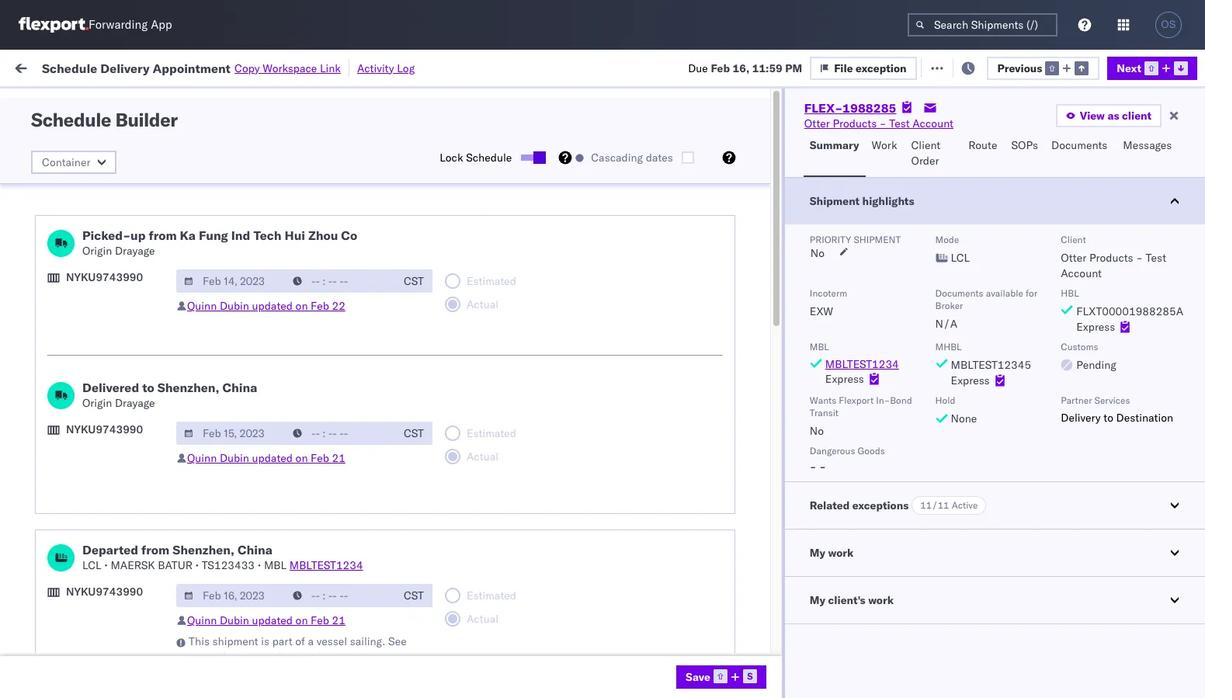 Task type: locate. For each thing, give the bounding box(es) containing it.
: left ready
[[112, 96, 115, 108]]

1 vertical spatial 1977428
[[992, 297, 1039, 311]]

a
[[308, 634, 314, 648]]

2 vertical spatial demu123256
[[1137, 604, 1205, 618]]

1911408
[[992, 365, 1039, 379], [992, 434, 1039, 448]]

MMM D, YYYY text field
[[176, 584, 287, 607]]

pickup inside schedule pickup from los angeles international airport
[[84, 152, 118, 166]]

appointment
[[153, 60, 231, 76], [127, 194, 191, 208], [127, 296, 191, 310], [127, 604, 191, 618], [127, 638, 191, 652]]

-- : -- -- text field for departed from shenzhen, china
[[285, 584, 395, 607]]

0 horizontal spatial documents
[[36, 236, 92, 250]]

2150210 down 'shipment highlights' "button" on the top of page
[[992, 229, 1039, 243]]

work up by:
[[44, 56, 85, 78]]

1 1911466 from the top
[[992, 536, 1039, 550]]

1 vertical spatial digital
[[955, 194, 987, 208]]

otter products, llc
[[778, 126, 876, 140]]

flexport inside wants flexport in-bond transit no
[[839, 394, 874, 406]]

1 schedule delivery appointment from the top
[[36, 194, 191, 208]]

container up numbers
[[1058, 120, 1099, 132]]

from inside schedule pickup from los angeles international airport
[[121, 152, 144, 166]]

confirm pickup from los angeles, ca for bookings
[[36, 357, 203, 386]]

1 vertical spatial 12:00
[[250, 434, 280, 448]]

flex-1911466
[[958, 536, 1039, 550], [958, 570, 1039, 584]]

mar for second the schedule delivery appointment link from the bottom of the page
[[329, 604, 350, 618]]

4 2, from the top
[[352, 639, 362, 653]]

1 7:30 from the top
[[250, 263, 274, 277]]

maeu1234567 up pending
[[1058, 297, 1136, 311]]

3 demo from the top
[[721, 570, 749, 584]]

origin inside picked-up from ka fung ind tech hui zhou co origin drayage
[[82, 244, 112, 258]]

-- : -- -- text field for delivered to shenzhen, china
[[285, 422, 395, 445]]

25, for 9:00 am pst, feb 25, 2023
[[345, 468, 362, 482]]

pickup for schedule pickup from los angeles international airport "link"
[[84, 152, 118, 166]]

work inside button
[[872, 138, 897, 152]]

filtered by:
[[16, 95, 71, 109]]

flex-2150210 for 9:00 am pst, feb 25, 2023
[[958, 468, 1039, 482]]

otter products - test account
[[804, 116, 953, 130], [677, 126, 826, 140]]

2 vertical spatial for
[[277, 650, 290, 664]]

mmm d, yyyy text field for china
[[176, 422, 287, 445]]

0 vertical spatial 1911408
[[992, 365, 1039, 379]]

pm right tech at top left
[[283, 229, 300, 243]]

of right proof
[[103, 467, 113, 481]]

1 vertical spatial flex-1977428
[[958, 297, 1039, 311]]

schedule pickup from los angeles international airport link
[[36, 151, 221, 182]]

of inside the this shipment is part of a vessel sailing. see maersk batur for details.
[[295, 634, 305, 648]]

12:00 pm pst, feb 20, 2023
[[250, 229, 397, 243]]

2 vertical spatial --
[[1158, 570, 1172, 584]]

1 vertical spatial 1911466
[[992, 570, 1039, 584]]

updated up 9:00
[[252, 451, 293, 465]]

flex-2150210 button
[[933, 225, 1042, 247], [933, 225, 1042, 247], [933, 464, 1042, 486], [933, 464, 1042, 486]]

shenzhen, for to
[[157, 380, 219, 395]]

0 vertical spatial customs
[[74, 220, 117, 234]]

llc
[[857, 126, 876, 140]]

batur down is
[[238, 650, 274, 664]]

flxt0000 for confirm pickup from los angeles, ca
[[1158, 399, 1205, 413]]

schedule pickup from los angeles, ca link down upload customs clearance documents button
[[36, 254, 221, 285]]

express up wants
[[825, 372, 864, 386]]

schedule pickup from los angeles, ca link
[[36, 117, 221, 148], [36, 254, 221, 285], [36, 322, 221, 353], [36, 493, 221, 524], [36, 527, 221, 558], [36, 561, 221, 592]]

mbl right 'ts123433'
[[264, 558, 287, 572]]

digital down flex-2001714
[[955, 194, 987, 208]]

flex-2150210 for 12:00 pm pst, feb 20, 2023
[[958, 229, 1039, 243]]

documents up broker on the top
[[935, 287, 983, 299]]

1 maeu1234567 from the top
[[1058, 262, 1136, 276]]

my client's work
[[810, 593, 894, 607]]

integration test account - western digital for schedule delivery appointment
[[778, 194, 987, 208]]

schedule pickup from los angeles, ca button down ready
[[36, 117, 221, 149]]

schedule pickup from los angeles, ca button up delivered
[[36, 322, 221, 354]]

client up hbl
[[1061, 234, 1086, 245]]

delivery inside confirm delivery 'link'
[[78, 433, 118, 447]]

fcl for confirm delivery 'link'
[[510, 434, 530, 448]]

0 vertical spatial confirm
[[36, 357, 75, 371]]

pm down '11:59 pm pst, feb 27, 2023'
[[283, 536, 300, 550]]

client inside button
[[911, 138, 940, 152]]

upload left proof
[[36, 467, 71, 481]]

test
[[889, 116, 910, 130], [762, 126, 782, 140], [834, 160, 855, 174], [834, 194, 855, 208], [733, 229, 754, 243], [834, 229, 855, 243], [1146, 251, 1166, 265], [741, 263, 761, 277], [842, 263, 862, 277], [741, 297, 761, 311], [842, 297, 862, 311], [725, 331, 746, 345], [826, 331, 847, 345], [725, 365, 746, 379], [826, 365, 847, 379], [741, 399, 761, 413], [842, 399, 862, 413], [725, 434, 746, 448], [826, 434, 847, 448], [733, 468, 754, 482], [834, 468, 855, 482], [826, 502, 847, 516], [826, 536, 847, 550], [826, 570, 847, 584], [826, 604, 847, 618], [826, 639, 847, 653]]

0 vertical spatial 12:00
[[250, 229, 280, 243]]

• left 'ts123433'
[[195, 558, 199, 572]]

products down flex-1988285 link
[[833, 116, 877, 130]]

flex-2150210
[[958, 229, 1039, 243], [958, 468, 1039, 482]]

3 schedule pickup from los angeles, ca from the top
[[36, 323, 209, 352]]

flex-1919147 button
[[933, 498, 1042, 520], [933, 498, 1042, 520]]

1 horizontal spatial for
[[277, 650, 290, 664]]

nyku9743990 for delivered to shenzhen, china
[[66, 422, 143, 436]]

pm right 'ts123433'
[[283, 570, 300, 584]]

0 vertical spatial flxt0000
[[1158, 263, 1205, 277]]

1 vertical spatial -- : -- -- text field
[[285, 422, 395, 445]]

1911408 down 1891264
[[992, 365, 1039, 379]]

documents for documents available for broker n/a
[[935, 287, 983, 299]]

Search Work text field
[[682, 56, 852, 79]]

0 vertical spatial 7:30
[[250, 263, 274, 277]]

import
[[132, 60, 167, 74]]

flxt0000 for schedule delivery appointment
[[1158, 297, 1205, 311]]

on left 22
[[296, 299, 308, 313]]

1 vertical spatial client
[[1061, 234, 1086, 245]]

mawb12 down messages button at the right of the page
[[1158, 194, 1205, 208]]

0 vertical spatial bicu1234565, demu123256
[[1058, 536, 1205, 550]]

6 ca from the top
[[36, 509, 50, 523]]

western down the flex
[[911, 160, 952, 174]]

--
[[1158, 502, 1172, 516], [1158, 536, 1172, 550], [1158, 570, 1172, 584]]

maeu1234567 for schedule delivery appointment
[[1058, 297, 1136, 311]]

air right lock
[[475, 160, 489, 174]]

updated up is
[[252, 613, 293, 627]]

quinn for from
[[187, 613, 217, 627]]

0 vertical spatial integration test account - western digital
[[778, 160, 987, 174]]

0 horizontal spatial file exception
[[834, 61, 906, 75]]

updated for co
[[252, 299, 293, 313]]

2 vertical spatial 1977428
[[992, 399, 1039, 413]]

for up builder
[[149, 96, 162, 108]]

2 12:00 from the top
[[250, 434, 280, 448]]

0 vertical spatial mbl
[[810, 341, 829, 353]]

otter
[[804, 116, 830, 130], [677, 126, 703, 140], [778, 126, 804, 140], [1061, 251, 1086, 265]]

bookings
[[677, 331, 723, 345], [778, 331, 823, 345], [677, 365, 723, 379], [778, 365, 823, 379], [677, 434, 723, 448], [778, 434, 823, 448], [778, 502, 823, 516], [778, 536, 823, 550], [778, 570, 823, 584], [778, 604, 823, 618], [778, 639, 823, 653]]

3 2, from the top
[[352, 604, 362, 618]]

0 vertical spatial quinn dubin updated on feb 21
[[187, 451, 345, 465]]

digital for schedule delivery appointment
[[955, 194, 987, 208]]

0 vertical spatial 1977428
[[992, 263, 1039, 277]]

mbltest1234
[[825, 357, 899, 371], [289, 558, 363, 572]]

pst, for the upload customs clearance documents link
[[303, 229, 326, 243]]

1 vertical spatial thailand
[[576, 194, 619, 208]]

flex id
[[933, 127, 963, 138]]

nyku9743990 down picked-
[[66, 270, 143, 284]]

maeu1234567 down demu1232567
[[1058, 399, 1136, 413]]

4 fcl from the top
[[510, 570, 530, 584]]

partner services delivery to destination
[[1061, 394, 1173, 425]]

2 maeu1234567 from the top
[[1058, 297, 1136, 311]]

schedule pickup from los angeles international airport button
[[36, 151, 221, 184]]

schedule pickup from los angeles, ca button down upload proof of delivery button
[[36, 527, 221, 559]]

2 0174829 from the top
[[1158, 468, 1205, 482]]

my work down the related
[[810, 546, 854, 560]]

0 vertical spatial flex-2150210
[[958, 229, 1039, 243]]

1911408 up 1919147
[[992, 434, 1039, 448]]

2 demo from the top
[[721, 536, 749, 550]]

0 horizontal spatial •
[[104, 558, 108, 572]]

1 vertical spatial flxt0000
[[1158, 297, 1205, 311]]

2 schedule pickup from los angeles, ca from the top
[[36, 254, 209, 284]]

documents left up
[[36, 236, 92, 250]]

kong
[[605, 673, 630, 687]]

4 schedule delivery appointment link from the top
[[36, 637, 191, 653]]

flexport. image
[[19, 17, 89, 33]]

3 1977428 from the top
[[992, 399, 1039, 413]]

1 1977428 from the top
[[992, 263, 1039, 277]]

1 vertical spatial of
[[295, 634, 305, 648]]

2 vertical spatial flex-1977428
[[958, 399, 1039, 413]]

my work
[[16, 56, 85, 78], [810, 546, 854, 560]]

21 for delivered to shenzhen, china
[[332, 451, 345, 465]]

available
[[986, 287, 1023, 299]]

2 digital from the top
[[955, 194, 987, 208]]

2 vertical spatial bicu1234565, demu123256
[[1058, 604, 1205, 618]]

test inside client otter products - test account incoterm exw
[[1146, 251, 1166, 265]]

co
[[341, 227, 357, 243]]

2 flxt0000 from the top
[[1158, 297, 1205, 311]]

origin inside delivered to shenzhen, china origin drayage
[[82, 396, 112, 410]]

delivery inside partner services delivery to destination
[[1061, 411, 1101, 425]]

1 vertical spatial origin
[[82, 396, 112, 410]]

3 schedule pickup from los angeles, ca button from the top
[[36, 322, 221, 354]]

0 vertical spatial international
[[36, 167, 99, 181]]

confirm inside 'link'
[[36, 433, 75, 447]]

work right client's
[[868, 593, 894, 607]]

8 resize handle column header from the left
[[1031, 120, 1050, 698]]

3 flxt0000 from the top
[[1158, 399, 1205, 413]]

flex-1911466 button
[[933, 532, 1042, 554], [933, 532, 1042, 554], [933, 566, 1042, 588], [933, 566, 1042, 588]]

MMM D, YYYY text field
[[176, 269, 287, 293], [176, 422, 287, 445]]

nyku9743990 down departed
[[66, 585, 143, 599]]

for down part
[[277, 650, 290, 664]]

of left a
[[295, 634, 305, 648]]

21, for schedule delivery appointment
[[344, 297, 361, 311]]

1 vertical spatial western
[[911, 194, 952, 208]]

pickup for honeywell's confirm pickup from los angeles, ca link
[[78, 391, 112, 405]]

forwarding app
[[89, 17, 172, 32]]

12:00 left hui
[[250, 229, 280, 243]]

11/11 active
[[920, 499, 978, 511]]

my down the related
[[810, 546, 825, 560]]

4 mar from the top
[[329, 639, 350, 653]]

maeu1234567 for confirm pickup from los angeles, ca
[[1058, 399, 1136, 413]]

ocean lcl
[[475, 263, 529, 277], [475, 297, 529, 311]]

0 vertical spatial maersk
[[111, 558, 155, 572]]

pm left a
[[283, 639, 300, 653]]

0 horizontal spatial client
[[911, 138, 940, 152]]

0 vertical spatial mbltest1234 button
[[825, 357, 899, 371]]

0 vertical spatial 0174829
[[1158, 229, 1205, 243]]

3 maeu1234567 from the top
[[1058, 399, 1136, 413]]

account inside client otter products - test account incoterm exw
[[1061, 266, 1102, 280]]

id
[[953, 127, 963, 138]]

thailand for schedule pickup from los angeles international airport
[[576, 160, 619, 174]]

on
[[810, 229, 826, 243], [911, 229, 927, 243], [810, 468, 826, 482], [911, 468, 927, 482]]

0 vertical spatial quinn
[[187, 299, 217, 313]]

1 horizontal spatial express
[[951, 373, 990, 387]]

flex-1891264
[[958, 331, 1039, 345]]

7:30 pm pst, feb 21, 2023 for schedule delivery appointment
[[250, 297, 391, 311]]

work
[[44, 56, 85, 78], [828, 546, 854, 560], [868, 593, 894, 607]]

quinn dubin updated on feb 21 for departed from shenzhen, china
[[187, 613, 345, 627]]

container inside button
[[42, 155, 90, 169]]

0 vertical spatial confirm pickup from los angeles, ca button
[[36, 356, 221, 389]]

1 horizontal spatial my work
[[810, 546, 854, 560]]

1 vertical spatial bicu1234565,
[[1058, 570, 1134, 584]]

3 quinn from the top
[[187, 613, 217, 627]]

lcl inside 'departed from shenzhen, china lcl • maersk batur • ts123433 • mbl mbltest1234'
[[82, 558, 101, 572]]

sops button
[[1005, 131, 1045, 177]]

products inside otter products - test account link
[[833, 116, 877, 130]]

upload proof of delivery button
[[36, 466, 156, 483]]

file exception down search shipments (/) text box on the right top
[[939, 60, 1012, 74]]

1 vertical spatial maeu1234567
[[1058, 297, 1136, 311]]

client for order
[[911, 138, 940, 152]]

schedule pickup from los angeles, ca button down upload customs clearance documents button
[[36, 254, 221, 286]]

12:00 up 9:00
[[250, 434, 280, 448]]

on for picked-up from ka fung ind tech hui zhou co
[[296, 299, 308, 313]]

7 ca from the top
[[36, 543, 50, 557]]

mbl down exw
[[810, 341, 829, 353]]

no right the snoozed
[[368, 96, 380, 108]]

2 vertical spatial cst
[[404, 589, 424, 603]]

: down 205
[[361, 96, 364, 108]]

flex-2150210 down 'shipment highlights' "button" on the top of page
[[958, 229, 1039, 243]]

2, for second the schedule delivery appointment link from the bottom of the page
[[352, 604, 362, 618]]

1 vertical spatial confirm
[[36, 391, 75, 405]]

1 ocean from the top
[[475, 263, 507, 277]]

upload proof of delivery
[[36, 467, 156, 481]]

1 quinn dubin updated on feb 21 button from the top
[[187, 451, 345, 465]]

1 0174829 from the top
[[1158, 229, 1205, 243]]

1 vertical spatial maersk
[[189, 650, 235, 664]]

upload inside upload customs clearance documents
[[36, 220, 71, 234]]

for right available
[[1026, 287, 1037, 299]]

ready
[[119, 96, 147, 108]]

1977428 up 1891264
[[992, 297, 1039, 311]]

1 horizontal spatial to
[[1104, 411, 1113, 425]]

21 for departed from shenzhen, china
[[332, 613, 345, 627]]

11:59 pm pst, mar 2, 2023 for second the schedule delivery appointment link from the bottom of the page
[[250, 604, 392, 618]]

maeu1234567
[[1058, 262, 1136, 276], [1058, 297, 1136, 311], [1058, 399, 1136, 413]]

21, down co
[[344, 263, 361, 277]]

2 1911466 from the top
[[992, 570, 1039, 584]]

0174829 for 12:00 pm pst, feb 20, 2023
[[1158, 229, 1205, 243]]

mar
[[329, 536, 350, 550], [329, 570, 350, 584], [329, 604, 350, 618], [329, 639, 350, 653]]

25, up 9:00 am pst, feb 25, 2023
[[352, 434, 369, 448]]

1 ocean fcl from the top
[[475, 434, 530, 448]]

mar for sixth schedule pickup from los angeles, ca link from the top
[[329, 570, 350, 584]]

ka
[[180, 227, 196, 243]]

cst
[[404, 274, 424, 288], [404, 426, 424, 440], [404, 589, 424, 603]]

quinn dubin updated on feb 21 up 9:00
[[187, 451, 345, 465]]

workitem
[[17, 127, 58, 138]]

1 vertical spatial bicu1234565, demu123256
[[1058, 570, 1205, 584]]

0 vertical spatial my work
[[16, 56, 85, 78]]

2 mar from the top
[[329, 570, 350, 584]]

0 vertical spatial flex-1911408
[[958, 365, 1039, 379]]

1 vertical spatial 1988285
[[992, 126, 1039, 140]]

1 vertical spatial updated
[[252, 451, 293, 465]]

1 horizontal spatial mbl
[[810, 341, 829, 353]]

exception up flex-1988285 link
[[856, 61, 906, 75]]

shipment for priority
[[854, 234, 901, 245]]

• right 'ts123433'
[[258, 558, 261, 572]]

1 vertical spatial 0174829
[[1158, 468, 1205, 482]]

sar
[[633, 673, 654, 687]]

2 vertical spatial quinn
[[187, 613, 217, 627]]

1 vertical spatial container
[[42, 155, 90, 169]]

6 resize handle column header from the left
[[752, 120, 770, 698]]

on down dangerous
[[810, 468, 826, 482]]

container numbers
[[1058, 120, 1099, 144]]

western
[[911, 160, 952, 174], [911, 194, 952, 208]]

3 flex-1977428 from the top
[[958, 399, 1039, 413]]

1 mawb12 from the top
[[1158, 160, 1205, 174]]

maeu1234567 up hbl
[[1058, 262, 1136, 276]]

1 vertical spatial mbl
[[264, 558, 287, 572]]

25, for 12:00 am pst, feb 25, 2023
[[352, 434, 369, 448]]

customs left up
[[74, 220, 117, 234]]

pst, for second schedule pickup from los angeles, ca link from the top
[[296, 263, 320, 277]]

integration test account - western digital up highlights
[[778, 160, 987, 174]]

import work button
[[126, 50, 203, 85]]

2 : from the left
[[361, 96, 364, 108]]

2 vertical spatial -- : -- -- text field
[[285, 584, 395, 607]]

schedule pickup from los angeles, ca for fourth schedule pickup from los angeles, ca link from the top of the page
[[36, 493, 209, 523]]

1 origin from the top
[[82, 244, 112, 258]]

consignee inside button
[[778, 127, 823, 138]]

upload for upload proof of delivery
[[36, 467, 71, 481]]

2 2150210 from the top
[[992, 468, 1039, 482]]

0 vertical spatial no
[[368, 96, 380, 108]]

1 vertical spatial to
[[1104, 411, 1113, 425]]

container down 'workitem'
[[42, 155, 90, 169]]

1 vertical spatial 1911408
[[992, 434, 1039, 448]]

mbltest1234 down '11:59 pm pst, feb 27, 2023'
[[289, 558, 363, 572]]

bicu1234565, for second the schedule delivery appointment link from the bottom of the page
[[1058, 604, 1134, 618]]

1 vertical spatial documents
[[36, 236, 92, 250]]

international down 'workitem'
[[36, 167, 99, 181]]

2 bicu1234565, demu123256 from the top
[[1058, 570, 1205, 584]]

2 flex-1911408 from the top
[[958, 434, 1039, 448]]

5 fcl from the top
[[510, 604, 530, 618]]

1 horizontal spatial exception
[[961, 60, 1012, 74]]

0 vertical spatial confirm pickup from los angeles, ca
[[36, 357, 203, 386]]

0 vertical spatial bicu1234565,
[[1058, 536, 1134, 550]]

destination
[[1116, 411, 1173, 425]]

1 mmm d, yyyy text field from the top
[[176, 269, 287, 293]]

2 1977428 from the top
[[992, 297, 1039, 311]]

pst, for confirm delivery 'link'
[[304, 434, 327, 448]]

quinn down picked-up from ka fung ind tech hui zhou co origin drayage
[[187, 299, 217, 313]]

0 horizontal spatial mbltest1234 button
[[289, 558, 363, 572]]

my left client's
[[810, 593, 825, 607]]

2 7:30 pm pst, feb 21, 2023 from the top
[[250, 297, 391, 311]]

0 vertical spatial 1911466
[[992, 536, 1039, 550]]

flxt00001988285a
[[1076, 304, 1183, 318]]

bicu1234565,
[[1058, 536, 1134, 550], [1058, 570, 1134, 584], [1058, 604, 1134, 618]]

2 confirm pickup from los angeles, ca button from the top
[[36, 390, 221, 423]]

demu123256
[[1137, 536, 1205, 550], [1137, 570, 1205, 584], [1137, 604, 1205, 618]]

ocean
[[475, 263, 507, 277], [475, 297, 507, 311], [475, 434, 507, 448], [475, 502, 507, 516], [475, 536, 507, 550], [475, 570, 507, 584], [475, 604, 507, 618], [475, 639, 507, 653]]

customs up pending
[[1061, 341, 1098, 353]]

thailand for schedule delivery appointment
[[576, 194, 619, 208]]

quinn down delivered to shenzhen, china origin drayage
[[187, 451, 217, 465]]

0 horizontal spatial work
[[170, 60, 197, 74]]

3 schedule pickup from los angeles, ca link from the top
[[36, 322, 221, 353]]

schedule pickup from los angeles, ca for fourth schedule pickup from los angeles, ca link from the bottom of the page
[[36, 323, 209, 352]]

2 mmm d, yyyy text field from the top
[[176, 422, 287, 445]]

1 horizontal spatial documents
[[935, 287, 983, 299]]

exceptions
[[852, 498, 909, 512]]

0 vertical spatial 2150210
[[992, 229, 1039, 243]]

flex-1891264 button
[[933, 327, 1042, 349], [933, 327, 1042, 349]]

1 vertical spatial 21,
[[344, 297, 361, 311]]

11:59 pm pst, mar 2, 2023
[[250, 536, 392, 550], [250, 570, 392, 584], [250, 604, 392, 618], [250, 639, 392, 653]]

-- : -- -- text field up vessel
[[285, 584, 395, 607]]

pickup for sixth schedule pickup from los angeles, ca link from the bottom of the page
[[84, 118, 118, 132]]

0 vertical spatial upload
[[36, 220, 71, 234]]

schedule builder
[[31, 108, 177, 131]]

upload proof of delivery link
[[36, 466, 156, 482]]

2 ocean lcl from the top
[[475, 297, 529, 311]]

1 vertical spatial air
[[475, 194, 489, 208]]

ocean fcl
[[475, 434, 530, 448], [475, 502, 530, 516], [475, 536, 530, 550], [475, 570, 530, 584], [475, 604, 530, 618], [475, 639, 530, 653]]

schedule pickup from los angeles, ca link down upload proof of delivery button
[[36, 527, 221, 558]]

1 drayage from the top
[[115, 244, 155, 258]]

work down otter products - test account link in the right top of the page
[[872, 138, 897, 152]]

ind
[[231, 227, 250, 243]]

view as client
[[1080, 109, 1151, 123]]

file exception up flex-1988285 link
[[834, 61, 906, 75]]

0 vertical spatial drayage
[[115, 244, 155, 258]]

quinn up 'this' at the left bottom of the page
[[187, 613, 217, 627]]

8 ca from the top
[[36, 577, 50, 591]]

demo for 5th the schedule pickup from los angeles, ca button
[[721, 570, 749, 584]]

documents inside the documents available for broker n/a
[[935, 287, 983, 299]]

2 bicu1234565, from the top
[[1058, 570, 1134, 584]]

china
[[222, 380, 257, 395], [576, 502, 605, 516], [576, 536, 605, 550], [238, 542, 273, 557], [576, 639, 605, 653], [657, 673, 686, 687]]

ca
[[36, 133, 50, 147], [36, 270, 50, 284], [36, 338, 50, 352], [36, 372, 50, 386], [36, 406, 50, 420], [36, 509, 50, 523], [36, 543, 50, 557], [36, 577, 50, 591]]

2 vertical spatial dubin
[[220, 613, 249, 627]]

upload for upload customs clearance documents
[[36, 220, 71, 234]]

builder
[[115, 108, 177, 131]]

sailing.
[[350, 634, 385, 648]]

am right 9:00
[[276, 468, 294, 482]]

2 11:59 pm pst, mar 2, 2023 from the top
[[250, 570, 392, 584]]

pm down 9:00 am pst, feb 25, 2023
[[283, 502, 300, 516]]

nyku9743990 down 'view'
[[1058, 126, 1134, 140]]

1 western from the top
[[911, 160, 952, 174]]

schedule
[[42, 60, 97, 76], [31, 108, 111, 131], [36, 118, 82, 132], [466, 151, 512, 165], [36, 152, 82, 166], [36, 194, 82, 208], [36, 254, 82, 268], [36, 296, 82, 310], [36, 323, 82, 337], [36, 493, 82, 507], [36, 528, 82, 542], [36, 562, 82, 576], [36, 604, 82, 618], [36, 638, 82, 652]]

1 : from the left
[[112, 96, 115, 108]]

progress
[[243, 96, 282, 108]]

2 integration test account - western digital from the top
[[778, 194, 987, 208]]

schedule pickup from los angeles, ca button down departed
[[36, 561, 221, 594]]

1 confirm pickup from los angeles, ca link from the top
[[36, 356, 221, 387]]

• down departed
[[104, 558, 108, 572]]

my
[[16, 56, 40, 78], [810, 546, 825, 560], [810, 593, 825, 607]]

3 bicu1234565, from the top
[[1058, 604, 1134, 618]]

5 schedule pickup from los angeles, ca from the top
[[36, 528, 209, 557]]

11:59 pm pst, feb 27, 2023
[[250, 502, 397, 516]]

bicu1234565, for sixth schedule pickup from los angeles, ca link from the top
[[1058, 570, 1134, 584]]

client
[[911, 138, 940, 152], [1061, 234, 1086, 245]]

batur left 'ts123433'
[[158, 558, 193, 572]]

ocean for 5th schedule pickup from los angeles, ca link from the top of the page
[[475, 536, 507, 550]]

3 11:59 pm pst, mar 2, 2023 from the top
[[250, 604, 392, 618]]

1 mar from the top
[[329, 536, 350, 550]]

for inside the this shipment is part of a vessel sailing. see maersk batur for details.
[[277, 650, 290, 664]]

shipment highlights button
[[785, 178, 1205, 224]]

flex-1977428 up available
[[958, 263, 1039, 277]]

schedule pickup from los angeles, ca link down departed
[[36, 561, 221, 592]]

client up order
[[911, 138, 940, 152]]

ocean for second the schedule delivery appointment link from the bottom of the page
[[475, 604, 507, 618]]

fung
[[199, 227, 228, 243]]

None checkbox
[[521, 155, 543, 161]]

quinn dubin updated on feb 21 button for delivered to shenzhen, china
[[187, 451, 345, 465]]

2 ocean from the top
[[475, 297, 507, 311]]

2 ca from the top
[[36, 270, 50, 284]]

1 fcl from the top
[[510, 434, 530, 448]]

c/o
[[935, 673, 954, 687]]

resize handle column header
[[222, 120, 241, 698], [394, 120, 413, 698], [449, 120, 467, 698], [550, 120, 568, 698], [651, 120, 669, 698], [752, 120, 770, 698], [907, 120, 926, 698], [1031, 120, 1050, 698], [1132, 120, 1151, 698], [1165, 120, 1184, 698]]

1 vertical spatial customs
[[1061, 341, 1098, 353]]

0 vertical spatial 7:30 pm pst, feb 21, 2023
[[250, 263, 391, 277]]

2 resize handle column header from the left
[[394, 120, 413, 698]]

1 2, from the top
[[352, 536, 362, 550]]

1 integration test account - western digital from the top
[[778, 160, 987, 174]]

client inside client otter products - test account incoterm exw
[[1061, 234, 1086, 245]]

1 air from the top
[[475, 160, 489, 174]]

customs inside upload customs clearance documents
[[74, 220, 117, 234]]

quinn dubin updated on feb 21 button up 9:00
[[187, 451, 345, 465]]

international left b.v
[[850, 673, 913, 687]]

fcl for 5th schedule pickup from los angeles, ca link from the top of the page
[[510, 536, 530, 550]]

mbl inside 'departed from shenzhen, china lcl • maersk batur • ts123433 • mbl mbltest1234'
[[264, 558, 287, 572]]

pickup for fourth schedule pickup from los angeles, ca link from the bottom of the page
[[84, 323, 118, 337]]

2 flex-2150210 from the top
[[958, 468, 1039, 482]]

to right delivered
[[142, 380, 154, 395]]

dubin for batur
[[220, 613, 249, 627]]

2 vertical spatial bicu1234565,
[[1058, 604, 1134, 618]]

2 vertical spatial work
[[868, 593, 894, 607]]

mhbl
[[935, 341, 962, 353]]

shenzhen, inside delivered to shenzhen, china origin drayage
[[157, 380, 219, 395]]

maersk
[[111, 558, 155, 572], [189, 650, 235, 664]]

flex-1977428 down mbltest12345
[[958, 399, 1039, 413]]

customs
[[74, 220, 117, 234], [1061, 341, 1098, 353]]

-- : -- -- text field
[[285, 269, 395, 293], [285, 422, 395, 445], [285, 584, 395, 607]]

: for snoozed
[[361, 96, 364, 108]]

flex id button
[[926, 123, 1034, 139]]

flex-1977428 button
[[933, 259, 1042, 281], [933, 259, 1042, 281], [933, 293, 1042, 315], [933, 293, 1042, 315], [933, 396, 1042, 417], [933, 396, 1042, 417]]

quinn for up
[[187, 299, 217, 313]]

quinn dubin updated on feb 21 button for departed from shenzhen, china
[[187, 613, 345, 627]]

drayage down up
[[115, 244, 155, 258]]

- inside client otter products - test account incoterm exw
[[1136, 251, 1143, 265]]

flex-1911408 button
[[933, 361, 1042, 383], [933, 361, 1042, 383], [933, 430, 1042, 451], [933, 430, 1042, 451]]

delivery
[[100, 60, 150, 76], [84, 194, 124, 208], [84, 296, 124, 310], [1061, 411, 1101, 425], [78, 433, 118, 447], [116, 467, 156, 481], [84, 604, 124, 618], [84, 638, 124, 652]]

0 vertical spatial flex-1977428
[[958, 263, 1039, 277]]

file exception button
[[915, 56, 1022, 79], [915, 56, 1022, 79], [810, 56, 917, 80], [810, 56, 917, 80]]

1 vertical spatial work
[[872, 138, 897, 152]]

pickup
[[84, 118, 118, 132], [84, 152, 118, 166], [84, 254, 118, 268], [84, 323, 118, 337], [78, 357, 112, 371], [78, 391, 112, 405], [84, 493, 118, 507], [84, 528, 118, 542], [84, 562, 118, 576]]

n/a
[[935, 317, 957, 331]]

nyku9743990 for departed from shenzhen, china
[[66, 585, 143, 599]]

4 ocean from the top
[[475, 502, 507, 516]]

flexport
[[839, 394, 874, 406], [677, 502, 718, 516], [677, 536, 718, 550], [677, 570, 718, 584], [677, 604, 718, 618], [677, 639, 718, 653]]

confirm pickup from los angeles, ca link for bookings
[[36, 356, 221, 387]]

2 cst from the top
[[404, 426, 424, 440]]

0 vertical spatial ocean lcl
[[475, 263, 529, 277]]

0 vertical spatial 25,
[[352, 434, 369, 448]]

shenzhen, inside 'departed from shenzhen, china lcl • maersk batur • ts123433 • mbl mbltest1234'
[[173, 542, 235, 557]]

schedule delivery appointment for first the schedule delivery appointment link from the bottom of the page
[[36, 638, 191, 652]]

quinn dubin updated on feb 21 up is
[[187, 613, 345, 627]]

2 horizontal spatial express
[[1076, 320, 1115, 334]]

0 vertical spatial quinn dubin updated on feb 21 button
[[187, 451, 345, 465]]

0 vertical spatial am
[[283, 434, 301, 448]]

12:30 pm pst, feb 17, 2023
[[250, 194, 397, 208]]

3 ocean fcl from the top
[[475, 536, 530, 550]]

1 flxt0000 from the top
[[1158, 263, 1205, 277]]

from inside 'departed from shenzhen, china lcl • maersk batur • ts123433 • mbl mbltest1234'
[[141, 542, 170, 557]]

1 dubin from the top
[[220, 299, 249, 313]]

documents inside documents button
[[1051, 138, 1107, 152]]

0 vertical spatial air
[[475, 160, 489, 174]]

ag down dangerous
[[829, 468, 844, 482]]

mmm d, yyyy text field down picked-up from ka fung ind tech hui zhou co origin drayage
[[176, 269, 287, 293]]

2 vertical spatial no
[[810, 424, 824, 438]]

4 schedule pickup from los angeles, ca button from the top
[[36, 527, 221, 559]]

2150210 for 12:00 pm pst, feb 20, 2023
[[992, 229, 1039, 243]]

1 confirm from the top
[[36, 357, 75, 371]]

4 schedule delivery appointment button from the top
[[36, 637, 191, 654]]

container inside button
[[1058, 120, 1099, 132]]

copy workspace link button
[[234, 61, 341, 75]]

messages
[[1123, 138, 1172, 152]]

integration test account - western digital up priority shipment at the right
[[778, 194, 987, 208]]

2 quinn from the top
[[187, 451, 217, 465]]

confirm pickup from los angeles, ca link
[[36, 356, 221, 387], [36, 390, 221, 421]]

drayage
[[115, 244, 155, 258], [115, 396, 155, 410]]

0 horizontal spatial mbl
[[264, 558, 287, 572]]

shipment inside the this shipment is part of a vessel sailing. see maersk batur for details.
[[212, 634, 258, 648]]

app
[[151, 17, 172, 32]]

am for 9:00
[[276, 468, 294, 482]]

4 schedule pickup from los angeles, ca link from the top
[[36, 493, 221, 524]]

pm up part
[[283, 604, 300, 618]]

ts123433
[[202, 558, 255, 572]]

upload left picked-
[[36, 220, 71, 234]]



Task type: vqa. For each thing, say whether or not it's contained in the screenshot.
'21' corresponding to Delivered to Shenzhen, China
yes



Task type: describe. For each thing, give the bounding box(es) containing it.
to inside partner services delivery to destination
[[1104, 411, 1113, 425]]

flex-1977428 for schedule delivery appointment
[[958, 297, 1039, 311]]

message
[[209, 60, 253, 74]]

confirm for flex-1977428
[[36, 391, 75, 405]]

1 demu123256 from the top
[[1137, 536, 1205, 550]]

schedule pickup from los angeles international airport
[[36, 152, 206, 181]]

mbl/maw button
[[1151, 123, 1205, 139]]

drayage inside picked-up from ka fung ind tech hui zhou co origin drayage
[[115, 244, 155, 258]]

save button
[[676, 665, 766, 689]]

picked-up from ka fung ind tech hui zhou co origin drayage
[[82, 227, 357, 258]]

demo for 4th the schedule pickup from los angeles, ca button from the top of the page
[[721, 536, 749, 550]]

cst for ts123433
[[404, 589, 424, 603]]

1 schedule pickup from los angeles, ca button from the top
[[36, 117, 221, 149]]

2 flexport demo consignee from the top
[[677, 536, 804, 550]]

delivery inside upload proof of delivery link
[[116, 467, 156, 481]]

mbltest1234 inside 'departed from shenzhen, china lcl • maersk batur • ts123433 • mbl mbltest1234'
[[289, 558, 363, 572]]

upload customs clearance documents link
[[36, 219, 221, 250]]

of inside button
[[103, 467, 113, 481]]

los inside schedule pickup from los angeles international airport
[[146, 152, 164, 166]]

1977428 for schedule delivery appointment
[[992, 297, 1039, 311]]

ocean fcl for second the schedule delivery appointment link from the bottom of the page
[[475, 604, 530, 618]]

0 vertical spatial my
[[16, 56, 40, 78]]

ocean for second the schedule delivery appointment link from the top of the page
[[475, 297, 507, 311]]

pst, for sixth schedule pickup from los angeles, ca link from the top
[[303, 570, 326, 584]]

on left mode on the top
[[911, 229, 927, 243]]

cst for co
[[404, 274, 424, 288]]

ocean for second schedule pickup from los angeles, ca link from the top
[[475, 263, 507, 277]]

2 flex-1911466 from the top
[[958, 570, 1039, 584]]

work inside button
[[170, 60, 197, 74]]

1 • from the left
[[104, 558, 108, 572]]

to inside delivered to shenzhen, china origin drayage
[[142, 380, 154, 395]]

work button
[[865, 131, 905, 177]]

1 flex-1911408 from the top
[[958, 365, 1039, 379]]

mode
[[935, 234, 959, 245]]

1 vertical spatial mbltest1234 button
[[289, 558, 363, 572]]

mbltest12345
[[951, 358, 1031, 372]]

fcl for sixth schedule pickup from los angeles, ca link from the top
[[510, 570, 530, 584]]

7 resize handle column header from the left
[[907, 120, 926, 698]]

delivered to shenzhen, china origin drayage
[[82, 380, 257, 410]]

flxt0000 for schedule pickup from los angeles, ca
[[1158, 263, 1205, 277]]

12:00 am pst, feb 25, 2023
[[250, 434, 398, 448]]

ocean lcl for schedule pickup from los angeles, ca
[[475, 263, 529, 277]]

batur inside 'departed from shenzhen, china lcl • maersk batur • ts123433 • mbl mbltest1234'
[[158, 558, 193, 572]]

0 vertical spatial mbltest1234
[[825, 357, 899, 371]]

mar for 5th schedule pickup from los angeles, ca link from the top of the page
[[329, 536, 350, 550]]

departed
[[82, 542, 138, 557]]

due
[[688, 61, 708, 75]]

pickup for confirm pickup from los angeles, ca link associated with bookings
[[78, 357, 112, 371]]

5 schedule pickup from los angeles, ca link from the top
[[36, 527, 221, 558]]

1 demo from the top
[[721, 502, 749, 516]]

pst, for second the schedule delivery appointment link from the bottom of the page
[[303, 604, 326, 618]]

1 schedule pickup from los angeles, ca link from the top
[[36, 117, 221, 148]]

pst, for second the schedule delivery appointment link from the top of the page
[[296, 297, 320, 311]]

incoterm
[[810, 287, 847, 299]]

mawb12 for schedule pickup from los angeles international airport
[[1158, 160, 1205, 174]]

container for container numbers
[[1058, 120, 1099, 132]]

pm left 22
[[276, 297, 293, 311]]

ag down shipment
[[829, 229, 844, 243]]

11:59 pm pst, mar 2, 2023 for sixth schedule pickup from los angeles, ca link from the top
[[250, 570, 392, 584]]

lock
[[440, 151, 463, 165]]

1 resize handle column header from the left
[[222, 120, 241, 698]]

confirm pickup from los angeles, ca button for bookings test consignee
[[36, 356, 221, 389]]

0 vertical spatial flex-1988285
[[804, 100, 896, 116]]

9:00
[[250, 468, 274, 482]]

0 horizontal spatial exception
[[856, 61, 906, 75]]

6 schedule pickup from los angeles, ca link from the top
[[36, 561, 221, 592]]

container numbers button
[[1050, 117, 1135, 145]]

2150210 for 9:00 am pst, feb 25, 2023
[[992, 468, 1039, 482]]

quinn dubin updated on feb 21 for delivered to shenzhen, china
[[187, 451, 345, 465]]

1 vertical spatial international
[[850, 673, 913, 687]]

next button
[[1107, 56, 1197, 80]]

on for delivered to shenzhen, china
[[296, 451, 308, 465]]

-- : -- -- text field for picked-up from ka fung ind tech hui zhou co
[[285, 269, 395, 293]]

4 resize handle column header from the left
[[550, 120, 568, 698]]

ag down 'shipment highlights' "button" on the top of page
[[930, 229, 945, 243]]

karl lagerfeld international b.v c/o bleckmann
[[778, 673, 1012, 687]]

5 resize handle column header from the left
[[651, 120, 669, 698]]

2 schedule delivery appointment button from the top
[[36, 295, 191, 313]]

5 schedule pickup from los angeles, ca button from the top
[[36, 561, 221, 594]]

view as client button
[[1056, 104, 1162, 127]]

759 at risk
[[286, 60, 340, 74]]

3 flexport demo consignee from the top
[[677, 570, 804, 584]]

shipment for this
[[212, 634, 258, 648]]

dubin for hui
[[220, 299, 249, 313]]

copy
[[234, 61, 260, 75]]

ocean fcl for confirm delivery 'link'
[[475, 434, 530, 448]]

2 • from the left
[[195, 558, 199, 572]]

demo for 2nd schedule delivery appointment button from the bottom
[[721, 604, 749, 618]]

205 on track
[[358, 60, 421, 74]]

transit
[[810, 407, 839, 418]]

international inside schedule pickup from los angeles international airport
[[36, 167, 99, 181]]

9 resize handle column header from the left
[[1132, 120, 1151, 698]]

delivered
[[82, 380, 139, 395]]

2 demu123256 from the top
[[1137, 570, 1205, 584]]

schedule delivery appointment for fourth the schedule delivery appointment link from the bottom of the page
[[36, 194, 191, 208]]

1 ca from the top
[[36, 133, 50, 147]]

pm right 16,
[[785, 61, 802, 75]]

client's
[[828, 593, 866, 607]]

8 ocean from the top
[[475, 639, 507, 653]]

0 horizontal spatial express
[[825, 372, 864, 386]]

quinn dubin updated on feb 22
[[187, 299, 345, 313]]

1 -- from the top
[[1158, 502, 1172, 516]]

container button
[[31, 151, 117, 174]]

vessel
[[317, 634, 347, 648]]

otter inside otter products - test account link
[[804, 116, 830, 130]]

china inside delivered to shenzhen, china origin drayage
[[222, 380, 257, 395]]

priority shipment
[[810, 234, 901, 245]]

otter left products,
[[778, 126, 804, 140]]

otter products - test account down due feb 16, 11:59 pm
[[677, 126, 826, 140]]

2 schedule pickup from los angeles, ca button from the top
[[36, 254, 221, 286]]

airport
[[101, 167, 136, 181]]

my for my client's work button
[[810, 593, 825, 607]]

previous
[[997, 61, 1042, 75]]

2 updated from the top
[[252, 451, 293, 465]]

flex-1977428 for schedule pickup from los angeles, ca
[[958, 263, 1039, 277]]

21, for schedule pickup from los angeles, ca
[[344, 263, 361, 277]]

pickup for fourth schedule pickup from los angeles, ca link from the top of the page
[[84, 493, 118, 507]]

10 resize handle column header from the left
[[1165, 120, 1184, 698]]

1 flex-1911466 from the top
[[958, 536, 1039, 550]]

: for status
[[112, 96, 115, 108]]

1 flexport demo consignee from the top
[[677, 502, 804, 516]]

flex
[[933, 127, 951, 138]]

workspace
[[263, 61, 317, 75]]

1 schedule delivery appointment button from the top
[[36, 193, 191, 210]]

2 schedule pickup from los angeles, ca link from the top
[[36, 254, 221, 285]]

save
[[686, 670, 710, 684]]

proof
[[74, 467, 100, 481]]

1 horizontal spatial mbltest1234 button
[[825, 357, 899, 371]]

snoozed
[[325, 96, 361, 108]]

documents inside upload customs clearance documents
[[36, 236, 92, 250]]

3 demu123256 from the top
[[1137, 604, 1205, 618]]

confirm delivery
[[36, 433, 118, 447]]

my work inside button
[[810, 546, 854, 560]]

5 ca from the top
[[36, 406, 50, 420]]

1 horizontal spatial file exception
[[939, 60, 1012, 74]]

schedule pickup from los angeles, ca for 5th schedule pickup from los angeles, ca link from the top of the page
[[36, 528, 209, 557]]

air for schedule pickup from los angeles international airport
[[475, 160, 489, 174]]

otter products - test account link
[[804, 116, 953, 131]]

6 ocean fcl from the top
[[475, 639, 530, 653]]

related
[[810, 498, 850, 512]]

3 bicu1234565, demu123256 from the top
[[1058, 604, 1205, 618]]

pst, for 5th schedule pickup from los angeles, ca link from the top of the page
[[303, 536, 326, 550]]

in
[[232, 96, 241, 108]]

bleckmann
[[957, 673, 1012, 687]]

track
[[396, 60, 421, 74]]

0 vertical spatial 1988285
[[842, 100, 896, 116]]

4 ca from the top
[[36, 372, 50, 386]]

drayage inside delivered to shenzhen, china origin drayage
[[115, 396, 155, 410]]

ocean for confirm delivery 'link'
[[475, 434, 507, 448]]

in-
[[876, 394, 890, 406]]

at
[[309, 60, 319, 74]]

on down shipment
[[810, 229, 826, 243]]

confirm pickup from los angeles, ca for honeywell
[[36, 391, 203, 420]]

maeu1234567 for schedule pickup from los angeles, ca
[[1058, 262, 1136, 276]]

products inside client otter products - test account incoterm exw
[[1089, 251, 1133, 265]]

11:59 pm pst, mar 2, 2023 for 5th schedule pickup from los angeles, ca link from the top of the page
[[250, 536, 392, 550]]

ocean fcl for 5th schedule pickup from los angeles, ca link from the top of the page
[[475, 536, 530, 550]]

2 horizontal spatial work
[[868, 593, 894, 607]]

on up 11/11
[[911, 468, 927, 482]]

previous button
[[986, 56, 1100, 80]]

3 • from the left
[[258, 558, 261, 572]]

my for my work button
[[810, 546, 825, 560]]

updated for ts123433
[[252, 613, 293, 627]]

china inside 'departed from shenzhen, china lcl • maersk batur • ts123433 • mbl mbltest1234'
[[238, 542, 273, 557]]

container for container
[[42, 155, 90, 169]]

3 ca from the top
[[36, 338, 50, 352]]

1 vertical spatial no
[[810, 246, 825, 260]]

nyku9743990 for picked-up from ka fung ind tech hui zhou co
[[66, 270, 143, 284]]

ocean fcl for sixth schedule pickup from los angeles, ca link from the top
[[475, 570, 530, 584]]

pm right 12:30
[[283, 194, 300, 208]]

mmm d, yyyy text field for ka
[[176, 269, 287, 293]]

otter products - test account up work button at the top
[[804, 116, 953, 130]]

for inside the documents available for broker n/a
[[1026, 287, 1037, 299]]

this shipment is part of a vessel sailing. see maersk batur for details.
[[189, 634, 407, 664]]

link
[[320, 61, 341, 75]]

ag up 11/11
[[930, 468, 945, 482]]

1 schedule delivery appointment link from the top
[[36, 193, 191, 208]]

3 schedule delivery appointment link from the top
[[36, 603, 191, 618]]

express for flxt00001988285a
[[1076, 320, 1115, 334]]

snoozed : no
[[325, 96, 380, 108]]

2 1911408 from the top
[[992, 434, 1039, 448]]

client order
[[911, 138, 940, 168]]

2 dubin from the top
[[220, 451, 249, 465]]

batch
[[1117, 60, 1148, 74]]

fcl for second the schedule delivery appointment link from the bottom of the page
[[510, 604, 530, 618]]

shenzhen, for from
[[173, 542, 235, 557]]

otter inside client otter products - test account incoterm exw
[[1061, 251, 1086, 265]]

air for schedule delivery appointment
[[475, 194, 489, 208]]

ocean lcl for schedule delivery appointment
[[475, 297, 529, 311]]

otter down due
[[677, 126, 703, 140]]

confirm pickup from los angeles, ca button for honeywell - test account
[[36, 390, 221, 423]]

5 flexport demo consignee from the top
[[677, 639, 804, 653]]

messages button
[[1117, 131, 1180, 177]]

status
[[85, 96, 112, 108]]

1 horizontal spatial flex-1988285
[[958, 126, 1039, 140]]

pst, for upload proof of delivery link
[[297, 468, 321, 482]]

2, for sixth schedule pickup from los angeles, ca link from the top
[[352, 570, 362, 584]]

batch action
[[1117, 60, 1185, 74]]

22
[[332, 299, 345, 313]]

3 resize handle column header from the left
[[449, 120, 467, 698]]

pm down hui
[[276, 263, 293, 277]]

20,
[[351, 229, 368, 243]]

ocean for sixth schedule pickup from los angeles, ca link from the top
[[475, 570, 507, 584]]

-- for 5th the schedule pickup from los angeles, ca button
[[1158, 570, 1172, 584]]

Search Shipments (/) text field
[[908, 13, 1058, 36]]

next
[[1117, 61, 1141, 75]]

1 horizontal spatial file
[[939, 60, 958, 74]]

0 horizontal spatial my work
[[16, 56, 85, 78]]

1977428 for schedule pickup from los angeles, ca
[[992, 263, 1039, 277]]

highlights
[[862, 194, 914, 208]]

6 fcl from the top
[[510, 639, 530, 653]]

maersk inside 'departed from shenzhen, china lcl • maersk batur • ts123433 • mbl mbltest1234'
[[111, 558, 155, 572]]

on left the log
[[381, 60, 393, 74]]

from inside picked-up from ka fung ind tech hui zhou co origin drayage
[[149, 227, 177, 243]]

7:30 pm pst, feb 21, 2023 for schedule pickup from los angeles, ca
[[250, 263, 391, 277]]

confirm delivery link
[[36, 432, 118, 448]]

1 bicu1234565, demu123256 from the top
[[1058, 536, 1205, 550]]

partner
[[1061, 394, 1092, 406]]

2 ocean fcl from the top
[[475, 502, 530, 516]]

status : ready for work, blocked, in progress
[[85, 96, 282, 108]]

activity
[[357, 61, 394, 75]]

2, for 5th schedule pickup from los angeles, ca link from the top of the page
[[352, 536, 362, 550]]

goods
[[858, 445, 885, 457]]

as
[[1107, 109, 1119, 123]]

2 schedule delivery appointment link from the top
[[36, 295, 191, 311]]

forwarding app link
[[19, 17, 172, 33]]

documents button
[[1045, 131, 1117, 177]]

bond
[[890, 394, 912, 406]]

client for otter
[[1061, 234, 1086, 245]]

lagerfeld
[[801, 673, 847, 687]]

0174829 for 9:00 am pst, feb 25, 2023
[[1158, 468, 1205, 482]]

5 demo from the top
[[721, 639, 749, 653]]

confirm pickup from los angeles, ca link for honeywell
[[36, 390, 221, 421]]

actions
[[1147, 127, 1179, 138]]

schedule delivery appointment for second the schedule delivery appointment link from the top of the page
[[36, 296, 191, 310]]

active
[[952, 499, 978, 511]]

schedule delivery appointment for second the schedule delivery appointment link from the bottom of the page
[[36, 604, 191, 618]]

no inside wants flexport in-bond transit no
[[810, 424, 824, 438]]

pending
[[1076, 358, 1116, 372]]

3 schedule delivery appointment button from the top
[[36, 603, 191, 620]]

4 flexport demo consignee from the top
[[677, 604, 804, 618]]

1 1911408 from the top
[[992, 365, 1039, 379]]

4 11:59 pm pst, mar 2, 2023 from the top
[[250, 639, 392, 653]]

documents available for broker n/a
[[935, 287, 1037, 331]]

pickup for 5th schedule pickup from los angeles, ca link from the top of the page
[[84, 528, 118, 542]]

batur inside the this shipment is part of a vessel sailing. see maersk batur for details.
[[238, 650, 274, 664]]

quinn for to
[[187, 451, 217, 465]]

digital for schedule pickup from los angeles international airport
[[955, 160, 987, 174]]

client
[[1122, 109, 1151, 123]]

picked-
[[82, 227, 130, 243]]

1 vertical spatial work
[[828, 546, 854, 560]]

0 horizontal spatial file
[[834, 61, 853, 75]]

maersk inside the this shipment is part of a vessel sailing. see maersk batur for details.
[[189, 650, 235, 664]]

0 horizontal spatial work
[[44, 56, 85, 78]]

7:30 for schedule delivery appointment
[[250, 297, 274, 311]]

confirm delivery button
[[36, 432, 118, 449]]

0 horizontal spatial for
[[149, 96, 162, 108]]

schedule inside schedule pickup from los angeles international airport
[[36, 152, 82, 166]]

priority
[[810, 234, 851, 245]]

import work
[[132, 60, 197, 74]]

2 fcl from the top
[[510, 502, 530, 516]]

0 horizontal spatial products
[[705, 126, 750, 140]]

my client's work button
[[785, 577, 1205, 623]]

am for 12:00
[[283, 434, 301, 448]]

confirm for flex-1911408
[[36, 357, 75, 371]]



